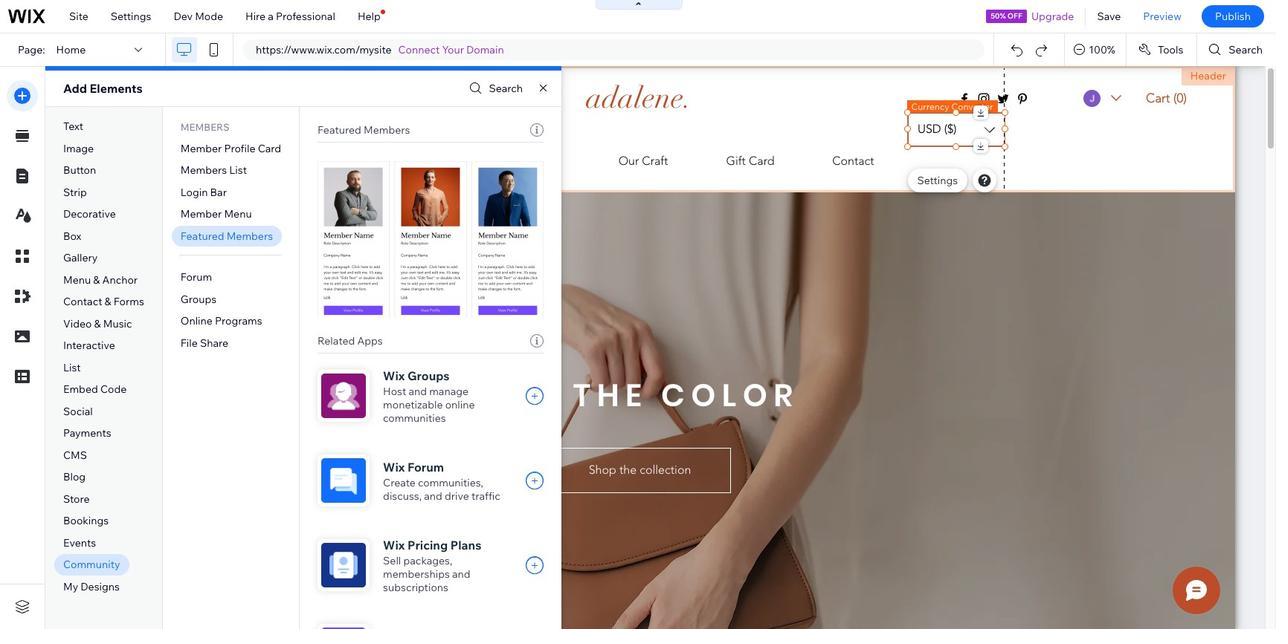 Task type: locate. For each thing, give the bounding box(es) containing it.
search button
[[1198, 33, 1276, 66], [466, 78, 523, 99]]

1 vertical spatial member
[[181, 208, 222, 221]]

traffic
[[472, 490, 500, 504]]

member for member menu
[[181, 208, 222, 221]]

wix inside wix pricing plans sell packages, memberships and subscriptions
[[383, 538, 405, 553]]

wix for wix forum
[[383, 460, 405, 475]]

0 horizontal spatial featured
[[181, 230, 224, 243]]

search button down domain
[[466, 78, 523, 99]]

& up contact & forms at the top of the page
[[93, 274, 100, 287]]

groups up manage
[[408, 369, 450, 384]]

1 horizontal spatial featured members
[[318, 123, 410, 137]]

https://www.wix.com/mysite
[[256, 43, 392, 57]]

publish button
[[1202, 5, 1264, 28]]

and down plans
[[452, 568, 471, 582]]

0 vertical spatial settings
[[111, 10, 151, 23]]

0 vertical spatial and
[[409, 385, 427, 399]]

& for menu
[[93, 274, 100, 287]]

0 horizontal spatial featured members
[[181, 230, 273, 243]]

hire
[[245, 10, 266, 23]]

decorative
[[63, 208, 116, 221]]

0 vertical spatial groups
[[181, 293, 216, 306]]

list down profile
[[229, 164, 247, 177]]

groups
[[181, 293, 216, 306], [408, 369, 450, 384]]

2 vertical spatial wix
[[383, 538, 405, 553]]

member up 'members list'
[[181, 142, 222, 155]]

& right video
[[94, 317, 101, 331]]

video
[[63, 317, 92, 331]]

1 vertical spatial and
[[424, 490, 442, 504]]

1 wix from the top
[[383, 369, 405, 384]]

1 vertical spatial wix
[[383, 460, 405, 475]]

and inside wix pricing plans sell packages, memberships and subscriptions
[[452, 568, 471, 582]]

off
[[1008, 11, 1022, 21]]

search down publish button on the right
[[1229, 43, 1263, 57]]

list
[[229, 164, 247, 177], [63, 361, 81, 375]]

members
[[181, 121, 230, 133], [364, 123, 410, 137], [181, 164, 227, 177], [227, 230, 273, 243]]

share
[[200, 337, 228, 350]]

0 vertical spatial featured members
[[318, 123, 410, 137]]

1 member from the top
[[181, 142, 222, 155]]

member menu
[[181, 208, 252, 221]]

1 horizontal spatial settings
[[917, 174, 958, 187]]

menu down bar
[[224, 208, 252, 221]]

currency converter
[[911, 101, 993, 112]]

0 vertical spatial wix
[[383, 369, 405, 384]]

groups up online
[[181, 293, 216, 306]]

1 vertical spatial search
[[489, 82, 523, 95]]

&
[[93, 274, 100, 287], [105, 295, 111, 309], [94, 317, 101, 331]]

hire a professional
[[245, 10, 335, 23]]

1 horizontal spatial search button
[[1198, 33, 1276, 66]]

2 vertical spatial and
[[452, 568, 471, 582]]

contact
[[63, 295, 102, 309]]

0 vertical spatial member
[[181, 142, 222, 155]]

programs
[[215, 315, 262, 328]]

2 member from the top
[[181, 208, 222, 221]]

community
[[63, 559, 120, 572]]

0 vertical spatial list
[[229, 164, 247, 177]]

blog
[[63, 471, 86, 484]]

search button down publish
[[1198, 33, 1276, 66]]

1 horizontal spatial menu
[[224, 208, 252, 221]]

settings down currency
[[917, 174, 958, 187]]

designs
[[81, 581, 120, 594]]

and inside wix forum create communities, discuss, and drive traffic
[[424, 490, 442, 504]]

& left 'forms'
[[105, 295, 111, 309]]

wix
[[383, 369, 405, 384], [383, 460, 405, 475], [383, 538, 405, 553]]

interactive
[[63, 339, 115, 353]]

2 vertical spatial &
[[94, 317, 101, 331]]

host
[[383, 385, 406, 399]]

1 vertical spatial forum
[[408, 460, 444, 475]]

search
[[1229, 43, 1263, 57], [489, 82, 523, 95]]

wix groups host and manage monetizable online communities
[[383, 369, 475, 425]]

1 vertical spatial groups
[[408, 369, 450, 384]]

search down domain
[[489, 82, 523, 95]]

video & music
[[63, 317, 132, 331]]

0 horizontal spatial forum
[[181, 271, 212, 284]]

profile
[[224, 142, 255, 155]]

1 horizontal spatial featured
[[318, 123, 361, 137]]

2 wix from the top
[[383, 460, 405, 475]]

events
[[63, 537, 96, 550]]

related
[[318, 335, 355, 348]]

0 horizontal spatial groups
[[181, 293, 216, 306]]

member for member profile card
[[181, 142, 222, 155]]

0 vertical spatial search
[[1229, 43, 1263, 57]]

box
[[63, 230, 81, 243]]

0 vertical spatial forum
[[181, 271, 212, 284]]

wix up host on the left of the page
[[383, 369, 405, 384]]

menu down gallery
[[63, 274, 91, 287]]

discuss,
[[383, 490, 422, 504]]

bar
[[210, 186, 227, 199]]

wix inside wix forum create communities, discuss, and drive traffic
[[383, 460, 405, 475]]

3 wix from the top
[[383, 538, 405, 553]]

and right host on the left of the page
[[409, 385, 427, 399]]

wix for wix pricing plans
[[383, 538, 405, 553]]

0 horizontal spatial list
[[63, 361, 81, 375]]

0 horizontal spatial search button
[[466, 78, 523, 99]]

a
[[268, 10, 274, 23]]

tools button
[[1127, 33, 1197, 66]]

1 horizontal spatial forum
[[408, 460, 444, 475]]

& for contact
[[105, 295, 111, 309]]

forum up online
[[181, 271, 212, 284]]

forum
[[181, 271, 212, 284], [408, 460, 444, 475]]

site
[[69, 10, 88, 23]]

wix for wix groups
[[383, 369, 405, 384]]

member profile card
[[181, 142, 281, 155]]

converter
[[952, 101, 993, 112]]

wix inside wix groups host and manage monetizable online communities
[[383, 369, 405, 384]]

add elements
[[63, 81, 143, 96]]

featured members
[[318, 123, 410, 137], [181, 230, 273, 243]]

file share
[[181, 337, 228, 350]]

member down "login bar"
[[181, 208, 222, 221]]

professional
[[276, 10, 335, 23]]

online
[[445, 399, 475, 412]]

and
[[409, 385, 427, 399], [424, 490, 442, 504], [452, 568, 471, 582]]

0 vertical spatial search button
[[1198, 33, 1276, 66]]

1 horizontal spatial groups
[[408, 369, 450, 384]]

settings left dev
[[111, 10, 151, 23]]

settings
[[111, 10, 151, 23], [917, 174, 958, 187]]

publish
[[1215, 10, 1251, 23]]

add
[[63, 81, 87, 96]]

wix up sell
[[383, 538, 405, 553]]

create
[[383, 477, 416, 490]]

menu
[[224, 208, 252, 221], [63, 274, 91, 287]]

forum up the 'communities,'
[[408, 460, 444, 475]]

1 vertical spatial menu
[[63, 274, 91, 287]]

forum inside wix forum create communities, discuss, and drive traffic
[[408, 460, 444, 475]]

file
[[181, 337, 198, 350]]

my designs
[[63, 581, 120, 594]]

and left drive
[[424, 490, 442, 504]]

1 vertical spatial &
[[105, 295, 111, 309]]

0 vertical spatial &
[[93, 274, 100, 287]]

elements
[[90, 81, 143, 96]]

embed code
[[63, 383, 127, 397]]

1 horizontal spatial search
[[1229, 43, 1263, 57]]

1 horizontal spatial list
[[229, 164, 247, 177]]

list up embed
[[63, 361, 81, 375]]

dev
[[174, 10, 193, 23]]

wix up create
[[383, 460, 405, 475]]



Task type: vqa. For each thing, say whether or not it's contained in the screenshot.


Task type: describe. For each thing, give the bounding box(es) containing it.
monetizable
[[383, 399, 443, 412]]

mode
[[195, 10, 223, 23]]

apps
[[357, 335, 383, 348]]

50%
[[991, 11, 1006, 21]]

domain
[[466, 43, 504, 57]]

dev mode
[[174, 10, 223, 23]]

tools
[[1158, 43, 1184, 57]]

0 horizontal spatial search
[[489, 82, 523, 95]]

0 vertical spatial menu
[[224, 208, 252, 221]]

forms
[[114, 295, 144, 309]]

text
[[63, 120, 83, 133]]

https://www.wix.com/mysite connect your domain
[[256, 43, 504, 57]]

100% button
[[1065, 33, 1126, 66]]

50% off
[[991, 11, 1022, 21]]

subscriptions
[[383, 582, 448, 595]]

login
[[181, 186, 208, 199]]

& for video
[[94, 317, 101, 331]]

upgrade
[[1032, 10, 1074, 23]]

members list
[[181, 164, 247, 177]]

related apps
[[318, 335, 383, 348]]

1 vertical spatial list
[[63, 361, 81, 375]]

1 vertical spatial settings
[[917, 174, 958, 187]]

social
[[63, 405, 93, 419]]

communities,
[[418, 477, 483, 490]]

code
[[100, 383, 127, 397]]

1 vertical spatial featured
[[181, 230, 224, 243]]

preview button
[[1132, 0, 1193, 33]]

anchor
[[102, 274, 138, 287]]

online programs
[[181, 315, 262, 328]]

connect
[[398, 43, 440, 57]]

header
[[1190, 69, 1226, 83]]

preview
[[1143, 10, 1182, 23]]

and inside wix groups host and manage monetizable online communities
[[409, 385, 427, 399]]

1 vertical spatial featured members
[[181, 230, 273, 243]]

strip
[[63, 186, 87, 199]]

100%
[[1089, 43, 1116, 57]]

embed
[[63, 383, 98, 397]]

home
[[56, 43, 86, 57]]

1 vertical spatial search button
[[466, 78, 523, 99]]

0 vertical spatial featured
[[318, 123, 361, 137]]

help
[[358, 10, 381, 23]]

your
[[442, 43, 464, 57]]

sell
[[383, 555, 401, 568]]

store
[[63, 493, 90, 506]]

login bar
[[181, 186, 227, 199]]

bookings
[[63, 515, 109, 528]]

contact & forms
[[63, 295, 144, 309]]

packages,
[[403, 555, 452, 568]]

online
[[181, 315, 213, 328]]

save button
[[1086, 0, 1132, 33]]

groups inside wix groups host and manage monetizable online communities
[[408, 369, 450, 384]]

my
[[63, 581, 78, 594]]

0 horizontal spatial settings
[[111, 10, 151, 23]]

drive
[[445, 490, 469, 504]]

manage
[[429, 385, 469, 399]]

0 horizontal spatial menu
[[63, 274, 91, 287]]

music
[[103, 317, 132, 331]]

cms
[[63, 449, 87, 463]]

pricing
[[408, 538, 448, 553]]

memberships
[[383, 568, 450, 582]]

card
[[258, 142, 281, 155]]

wix pricing plans sell packages, memberships and subscriptions
[[383, 538, 482, 595]]

communities
[[383, 412, 446, 425]]

wix forum create communities, discuss, and drive traffic
[[383, 460, 500, 504]]

gallery
[[63, 252, 98, 265]]

plans
[[451, 538, 482, 553]]

save
[[1097, 10, 1121, 23]]

currency
[[911, 101, 950, 112]]

image
[[63, 142, 94, 155]]

menu & anchor
[[63, 274, 138, 287]]

button
[[63, 164, 96, 177]]

payments
[[63, 427, 111, 441]]



